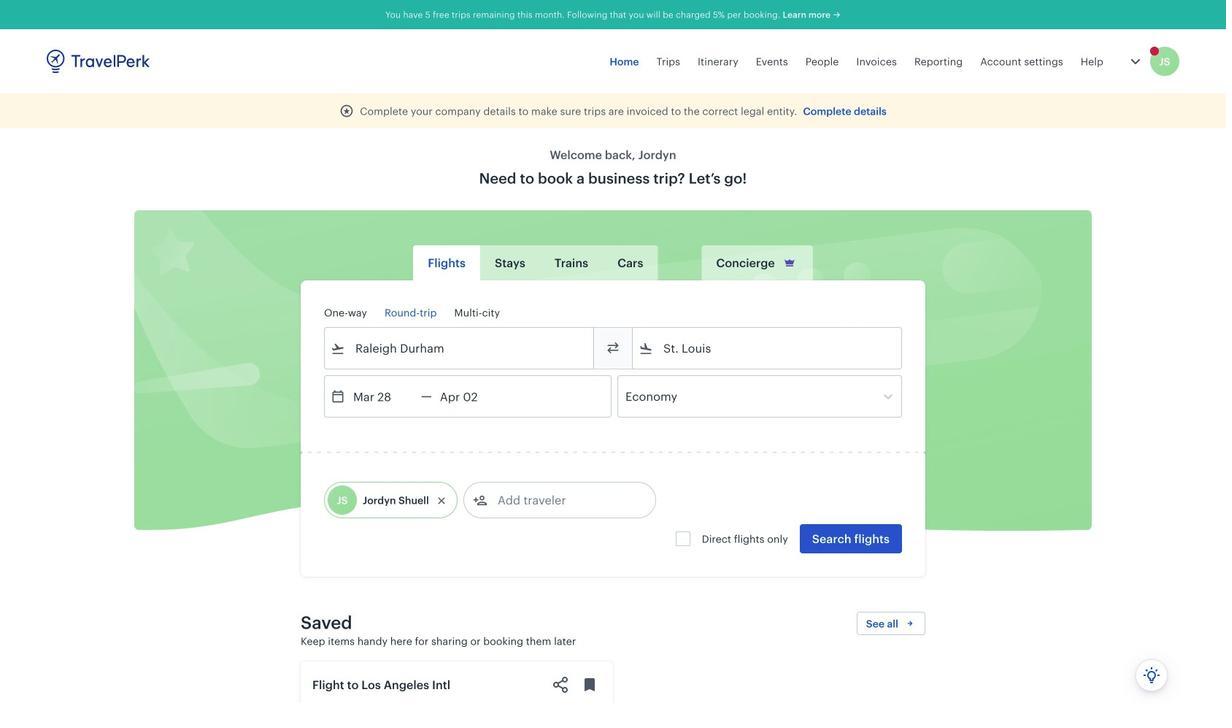 Task type: describe. For each thing, give the bounding box(es) containing it.
Return text field
[[432, 376, 508, 417]]

To search field
[[654, 337, 883, 360]]



Task type: vqa. For each thing, say whether or not it's contained in the screenshot.
DEPART text box
yes



Task type: locate. For each thing, give the bounding box(es) containing it.
From search field
[[345, 337, 575, 360]]

Add traveler search field
[[488, 489, 640, 512]]

Depart text field
[[345, 376, 421, 417]]



